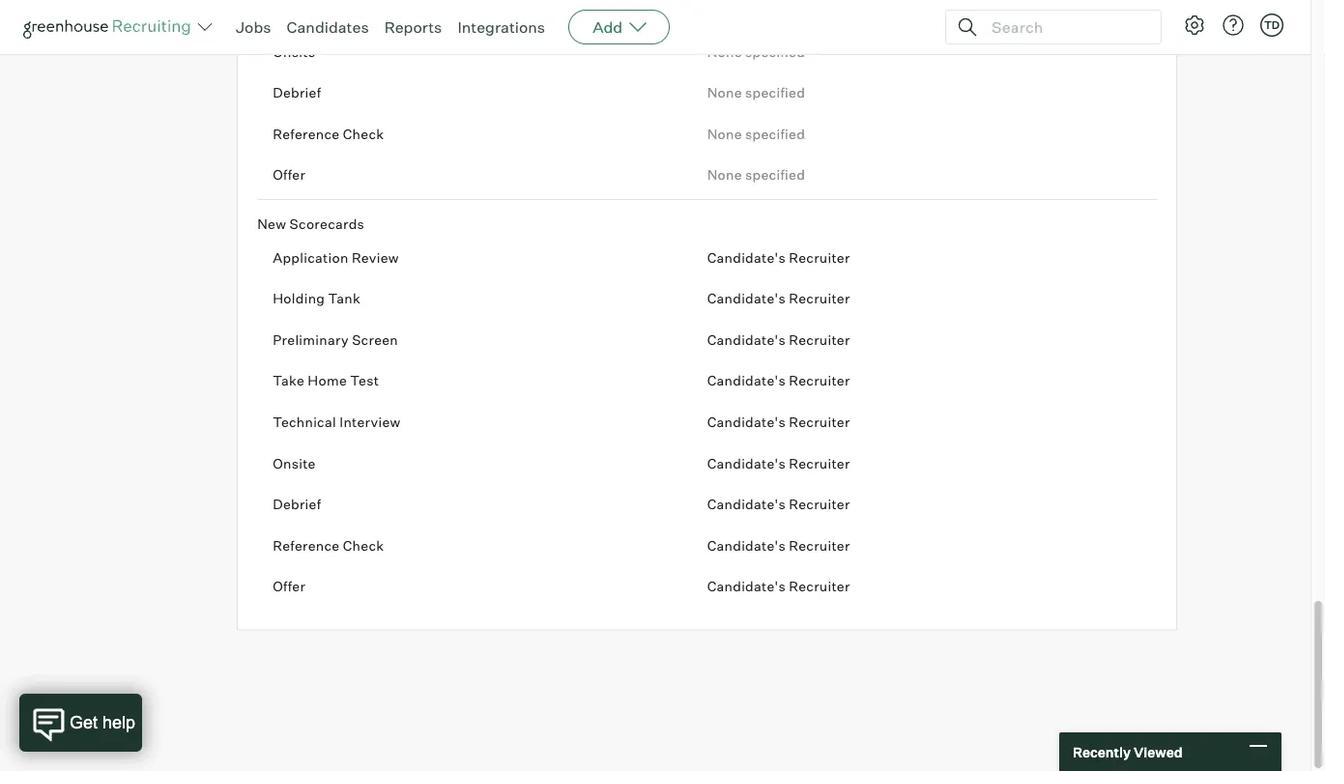 Task type: locate. For each thing, give the bounding box(es) containing it.
0 vertical spatial debrief
[[273, 85, 321, 101]]

technical right jobs
[[273, 2, 336, 19]]

0 vertical spatial interview
[[340, 2, 401, 19]]

candidate's for review
[[707, 249, 786, 266]]

recruiter for home
[[789, 373, 850, 390]]

8 candidate's from the top
[[707, 537, 786, 554]]

none specified for onsite
[[707, 43, 805, 60]]

4 specified from the top
[[745, 126, 805, 143]]

none
[[707, 2, 742, 19], [707, 43, 742, 60], [707, 85, 742, 101], [707, 126, 742, 143], [707, 167, 742, 184]]

none specified for reference check
[[707, 126, 805, 143]]

specified
[[745, 2, 805, 19], [745, 43, 805, 60], [745, 85, 805, 101], [745, 126, 805, 143], [745, 167, 805, 184]]

candidate's for screen
[[707, 332, 786, 349]]

1 recruiter from the top
[[789, 249, 850, 266]]

recruiter for interview
[[789, 414, 850, 431]]

1 candidate's recruiter from the top
[[707, 249, 850, 266]]

1 onsite from the top
[[273, 43, 316, 60]]

1 check from the top
[[343, 126, 384, 143]]

1 technical interview from the top
[[273, 2, 401, 19]]

specified for debrief
[[745, 85, 805, 101]]

2 none specified from the top
[[707, 43, 805, 60]]

technical interview down home
[[273, 414, 401, 431]]

0 vertical spatial onsite
[[273, 43, 316, 60]]

onsite for candidate's recruiter
[[273, 455, 316, 472]]

1 vertical spatial offer
[[273, 579, 306, 596]]

7 recruiter from the top
[[789, 496, 850, 513]]

new scorecards
[[257, 216, 365, 233]]

1 offer from the top
[[273, 167, 306, 184]]

2 onsite from the top
[[273, 455, 316, 472]]

application review
[[273, 249, 399, 266]]

add button
[[569, 10, 670, 44]]

4 candidate's from the top
[[707, 373, 786, 390]]

6 candidate's from the top
[[707, 455, 786, 472]]

0 vertical spatial technical interview
[[273, 2, 401, 19]]

5 candidate's from the top
[[707, 414, 786, 431]]

candidate's recruiter for check
[[707, 537, 850, 554]]

integrations
[[458, 17, 545, 37]]

candidate's recruiter for review
[[707, 249, 850, 266]]

1 technical from the top
[[273, 2, 336, 19]]

recruiter
[[789, 249, 850, 266], [789, 290, 850, 307], [789, 332, 850, 349], [789, 373, 850, 390], [789, 414, 850, 431], [789, 455, 850, 472], [789, 496, 850, 513], [789, 537, 850, 554], [789, 579, 850, 596]]

candidate's for home
[[707, 373, 786, 390]]

specified for reference check
[[745, 126, 805, 143]]

specified for technical interview
[[745, 2, 805, 19]]

3 candidate's from the top
[[707, 332, 786, 349]]

viewed
[[1134, 744, 1183, 761]]

2 none from the top
[[707, 43, 742, 60]]

1 vertical spatial check
[[343, 537, 384, 554]]

technical
[[273, 2, 336, 19], [273, 414, 336, 431]]

technical down take on the left of page
[[273, 414, 336, 431]]

1 reference check from the top
[[273, 126, 384, 143]]

1 vertical spatial debrief
[[273, 496, 321, 513]]

reference check for none specified
[[273, 126, 384, 143]]

offer
[[273, 167, 306, 184], [273, 579, 306, 596]]

3 none specified from the top
[[707, 85, 805, 101]]

8 candidate's recruiter from the top
[[707, 537, 850, 554]]

none for technical interview
[[707, 2, 742, 19]]

debrief
[[273, 85, 321, 101], [273, 496, 321, 513]]

take home test
[[273, 373, 379, 390]]

1 vertical spatial onsite
[[273, 455, 316, 472]]

2 candidate's from the top
[[707, 290, 786, 307]]

1 vertical spatial interview
[[340, 414, 401, 431]]

8 recruiter from the top
[[789, 537, 850, 554]]

interview for candidate's recruiter
[[340, 414, 401, 431]]

0 vertical spatial reference check
[[273, 126, 384, 143]]

1 vertical spatial technical interview
[[273, 414, 401, 431]]

recruiter for screen
[[789, 332, 850, 349]]

td
[[1264, 18, 1280, 31]]

1 vertical spatial reference check
[[273, 537, 384, 554]]

5 recruiter from the top
[[789, 414, 850, 431]]

none for debrief
[[707, 85, 742, 101]]

candidate's recruiter for home
[[707, 373, 850, 390]]

1 specified from the top
[[745, 2, 805, 19]]

2 interview from the top
[[340, 414, 401, 431]]

2 technical from the top
[[273, 414, 336, 431]]

2 specified from the top
[[745, 43, 805, 60]]

1 debrief from the top
[[273, 85, 321, 101]]

check
[[343, 126, 384, 143], [343, 537, 384, 554]]

5 none from the top
[[707, 167, 742, 184]]

debrief for none specified
[[273, 85, 321, 101]]

3 recruiter from the top
[[789, 332, 850, 349]]

0 vertical spatial technical
[[273, 2, 336, 19]]

5 none specified from the top
[[707, 167, 805, 184]]

specified for onsite
[[745, 43, 805, 60]]

9 candidate's recruiter from the top
[[707, 579, 850, 596]]

2 check from the top
[[343, 537, 384, 554]]

2 candidate's recruiter from the top
[[707, 290, 850, 307]]

0 vertical spatial check
[[343, 126, 384, 143]]

tank
[[328, 290, 361, 307]]

technical interview right jobs
[[273, 2, 401, 19]]

greenhouse recruiting image
[[23, 15, 197, 39]]

0 vertical spatial offer
[[273, 167, 306, 184]]

interview
[[340, 2, 401, 19], [340, 414, 401, 431]]

take
[[273, 373, 304, 390]]

reference
[[273, 126, 340, 143], [273, 537, 340, 554]]

recruiter for tank
[[789, 290, 850, 307]]

1 interview from the top
[[340, 2, 401, 19]]

4 recruiter from the top
[[789, 373, 850, 390]]

2 technical interview from the top
[[273, 414, 401, 431]]

1 vertical spatial technical
[[273, 414, 336, 431]]

integrations link
[[458, 17, 545, 37]]

holding
[[273, 290, 325, 307]]

4 none specified from the top
[[707, 126, 805, 143]]

application
[[273, 249, 349, 266]]

candidate's recruiter
[[707, 249, 850, 266], [707, 290, 850, 307], [707, 332, 850, 349], [707, 373, 850, 390], [707, 414, 850, 431], [707, 455, 850, 472], [707, 496, 850, 513], [707, 537, 850, 554], [707, 579, 850, 596]]

5 candidate's recruiter from the top
[[707, 414, 850, 431]]

1 candidate's from the top
[[707, 249, 786, 266]]

4 candidate's recruiter from the top
[[707, 373, 850, 390]]

3 none from the top
[[707, 85, 742, 101]]

3 candidate's recruiter from the top
[[707, 332, 850, 349]]

onsite
[[273, 43, 316, 60], [273, 455, 316, 472]]

0 vertical spatial reference
[[273, 126, 340, 143]]

2 reference from the top
[[273, 537, 340, 554]]

1 none from the top
[[707, 2, 742, 19]]

onsite down take on the left of page
[[273, 455, 316, 472]]

technical interview
[[273, 2, 401, 19], [273, 414, 401, 431]]

3 specified from the top
[[745, 85, 805, 101]]

home
[[308, 373, 347, 390]]

offer for none specified
[[273, 167, 306, 184]]

4 none from the top
[[707, 126, 742, 143]]

2 offer from the top
[[273, 579, 306, 596]]

2 reference check from the top
[[273, 537, 384, 554]]

5 specified from the top
[[745, 167, 805, 184]]

onsite down candidates
[[273, 43, 316, 60]]

reference check
[[273, 126, 384, 143], [273, 537, 384, 554]]

none specified
[[707, 2, 805, 19], [707, 43, 805, 60], [707, 85, 805, 101], [707, 126, 805, 143], [707, 167, 805, 184]]

1 vertical spatial reference
[[273, 537, 340, 554]]

1 none specified from the top
[[707, 2, 805, 19]]

1 reference from the top
[[273, 126, 340, 143]]

reference for candidate's recruiter
[[273, 537, 340, 554]]

technical for candidate's recruiter
[[273, 414, 336, 431]]

2 recruiter from the top
[[789, 290, 850, 307]]

7 candidate's from the top
[[707, 496, 786, 513]]

candidate's
[[707, 249, 786, 266], [707, 290, 786, 307], [707, 332, 786, 349], [707, 373, 786, 390], [707, 414, 786, 431], [707, 455, 786, 472], [707, 496, 786, 513], [707, 537, 786, 554], [707, 579, 786, 596]]

7 candidate's recruiter from the top
[[707, 496, 850, 513]]

candidates
[[287, 17, 369, 37]]

2 debrief from the top
[[273, 496, 321, 513]]



Task type: vqa. For each thing, say whether or not it's contained in the screenshot.
topmost 'assessments.'
no



Task type: describe. For each thing, give the bounding box(es) containing it.
review
[[352, 249, 399, 266]]

candidate's for tank
[[707, 290, 786, 307]]

check for candidate's recruiter
[[343, 537, 384, 554]]

check for none specified
[[343, 126, 384, 143]]

jobs link
[[236, 17, 271, 37]]

candidate's recruiter for tank
[[707, 290, 850, 307]]

6 candidate's recruiter from the top
[[707, 455, 850, 472]]

preliminary screen
[[273, 332, 398, 349]]

add
[[593, 17, 623, 37]]

new
[[257, 216, 286, 233]]

none for reference check
[[707, 126, 742, 143]]

technical interview for candidate's recruiter
[[273, 414, 401, 431]]

offer for candidate's recruiter
[[273, 579, 306, 596]]

none for onsite
[[707, 43, 742, 60]]

none specified for offer
[[707, 167, 805, 184]]

interview for none specified
[[340, 2, 401, 19]]

reference check for candidate's recruiter
[[273, 537, 384, 554]]

configure image
[[1183, 14, 1206, 37]]

reference for none specified
[[273, 126, 340, 143]]

none specified for technical interview
[[707, 2, 805, 19]]

holding tank
[[273, 290, 361, 307]]

reports link
[[384, 17, 442, 37]]

candidates link
[[287, 17, 369, 37]]

candidate's recruiter for screen
[[707, 332, 850, 349]]

td button
[[1257, 10, 1288, 41]]

onsite for none specified
[[273, 43, 316, 60]]

technical for none specified
[[273, 2, 336, 19]]

screen
[[352, 332, 398, 349]]

candidate's for interview
[[707, 414, 786, 431]]

none specified for debrief
[[707, 85, 805, 101]]

reports
[[384, 17, 442, 37]]

candidate's recruiter for interview
[[707, 414, 850, 431]]

td button
[[1261, 14, 1284, 37]]

jobs
[[236, 17, 271, 37]]

debrief for candidate's recruiter
[[273, 496, 321, 513]]

9 candidate's from the top
[[707, 579, 786, 596]]

recently
[[1073, 744, 1131, 761]]

recruiter for check
[[789, 537, 850, 554]]

9 recruiter from the top
[[789, 579, 850, 596]]

6 recruiter from the top
[[789, 455, 850, 472]]

none for offer
[[707, 167, 742, 184]]

scorecards
[[290, 216, 365, 233]]

specified for offer
[[745, 167, 805, 184]]

test
[[350, 373, 379, 390]]

recruiter for review
[[789, 249, 850, 266]]

preliminary
[[273, 332, 349, 349]]

recently viewed
[[1073, 744, 1183, 761]]

Search text field
[[987, 13, 1144, 41]]

technical interview for none specified
[[273, 2, 401, 19]]

candidate's for check
[[707, 537, 786, 554]]



